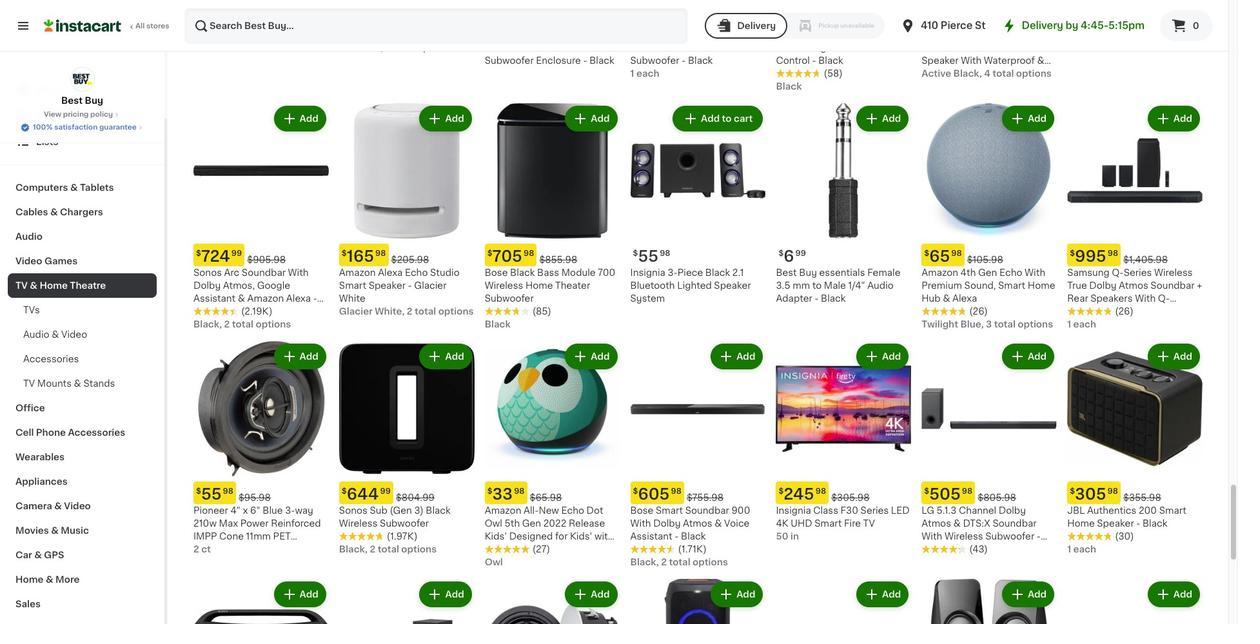 Task type: vqa. For each thing, say whether or not it's contained in the screenshot.


Task type: locate. For each thing, give the bounding box(es) containing it.
6"
[[250, 506, 260, 515]]

tv for tv mounts & stands
[[23, 379, 35, 388]]

all stores link
[[44, 8, 170, 44]]

0 vertical spatial $105.98
[[967, 17, 1003, 27]]

$ 305 98
[[1070, 487, 1118, 502]]

smart inside jbl authentics 200 smart home speaker - black
[[1159, 506, 1187, 515]]

video games link
[[8, 249, 157, 273]]

& down 5.1.3 at the right of page
[[953, 519, 961, 528]]

None search field
[[184, 8, 688, 44]]

speakers inside pioneer 4" x 6" blue 3-way 210w max power reinforced impp cone 11mm pet tweeters1-5/8 tweeters speakers
[[193, 558, 236, 567]]

it
[[57, 112, 63, 121]]

1 vertical spatial tv
[[23, 379, 35, 388]]

black, down '$ 724 99 $905.98 sonos arc soundbar with dolby atmos, google assistant & amazon alexa - black'
[[193, 320, 222, 329]]

1 vertical spatial 55
[[201, 487, 222, 502]]

lists
[[36, 137, 58, 146]]

65
[[201, 11, 222, 26], [929, 11, 950, 26], [929, 249, 950, 264]]

blue
[[263, 506, 283, 515]]

1 $105.98 from the top
[[967, 17, 1003, 27]]

55 up system
[[638, 249, 659, 264]]

insignia inside "insignia 3-piece black 2.1 bluetooth lighted speaker system"
[[630, 268, 665, 277]]

tv & home theatre
[[15, 281, 106, 290]]

assistant inside '$ 724 99 $905.98 sonos arc soundbar with dolby atmos, google assistant & amazon alexa - black'
[[193, 294, 235, 303]]

dot
[[587, 506, 603, 515]]

assistant down the atmos,
[[193, 294, 235, 303]]

black inside samsung q-series wireless true dolby atmos soundbar + rear speakers with q- symphony - titan black
[[1150, 307, 1175, 316]]

delivery by 4:45-5:15pm
[[1022, 21, 1145, 30]]

1 horizontal spatial insignia
[[776, 506, 811, 515]]

0 vertical spatial owl
[[485, 519, 502, 528]]

buy for best buy
[[85, 96, 103, 105]]

2 vertical spatial black, 2 total options
[[630, 558, 728, 567]]

$65.98 original price: $105.98 element
[[922, 6, 1057, 28], [922, 244, 1057, 266]]

1 vertical spatial bluetooth
[[630, 281, 675, 290]]

product group containing 724
[[193, 103, 329, 331]]

98 up channel
[[962, 487, 973, 495]]

1 down $ 305 98
[[1067, 545, 1071, 554]]

0 vertical spatial $355.98
[[685, 17, 723, 27]]

98 for bose smart ultra soundbar with dolby atmos & voice control - black
[[817, 12, 827, 19]]

1 vertical spatial 3
[[986, 320, 992, 329]]

6
[[784, 249, 794, 264]]

0 horizontal spatial insignia
[[630, 268, 665, 277]]

tv up tvs
[[15, 281, 28, 290]]

1 horizontal spatial to
[[812, 281, 822, 290]]

atmos inside hisense 3.1.2 dolby atmos soundbar with wireless subwoofer - black 1 each
[[721, 30, 751, 39]]

black, for 724
[[193, 320, 222, 329]]

0 horizontal spatial bluetooth
[[630, 281, 675, 290]]

voice inside bose smart ultra soundbar with dolby atmos & voice control - black
[[870, 43, 895, 52]]

3- up lighted
[[668, 268, 678, 277]]

gen up designed
[[522, 519, 541, 528]]

0 vertical spatial 1 each
[[1067, 320, 1096, 329]]

to right mm
[[812, 281, 822, 290]]

2 vertical spatial bose
[[630, 506, 654, 515]]

1 horizontal spatial sonos
[[339, 506, 368, 515]]

reinforced
[[271, 519, 321, 528]]

0 horizontal spatial $ 65 98
[[196, 11, 234, 26]]

office
[[15, 404, 45, 413]]

voice for 605
[[724, 519, 750, 528]]

$65.98 original price: $105.98 element for wonderboom
[[922, 6, 1057, 28]]

$ 65 98 up premium
[[924, 249, 962, 264]]

1 vertical spatial black, 2 total options
[[339, 545, 437, 554]]

impp
[[193, 532, 217, 541]]

each down the bar
[[1073, 43, 1096, 52]]

0 vertical spatial accessories
[[23, 355, 79, 364]]

amazon for amazon alexa echo studio smart speaker - glacier white glacier white, 2 total options
[[339, 268, 376, 277]]

$ 705 98 $855.98 bose black bass module 700 wireless home theater subwoofer
[[485, 249, 615, 303]]

98 up authentics
[[1108, 487, 1118, 495]]

subwoofer down voice-
[[485, 56, 534, 65]]

amazon for amazon all-new echo dot owl 5th gen 2022 release kids' designed for kids' with parental controls
[[485, 506, 521, 515]]

$ inside $ 245 98
[[779, 487, 784, 495]]

0 horizontal spatial $905.98
[[247, 255, 286, 264]]

(26) for 995
[[1115, 307, 1134, 316]]

with up titan
[[1135, 294, 1156, 303]]

appliances
[[15, 477, 68, 486]]

0 vertical spatial buy
[[85, 96, 103, 105]]

& inside car & gps link
[[34, 551, 42, 560]]

135
[[347, 11, 374, 26]]

1 each down authentics
[[1067, 545, 1096, 554]]

speakers down tweeters1-
[[193, 558, 236, 567]]

98 inside $ 505 98
[[962, 487, 973, 495]]

(43)
[[969, 545, 988, 554]]

- inside samsung q-series wireless true dolby atmos soundbar + rear speakers with q- symphony - titan black
[[1119, 307, 1123, 316]]

theater
[[555, 281, 590, 290]]

& down the atmos,
[[238, 294, 245, 303]]

1 horizontal spatial 55
[[638, 249, 659, 264]]

1 vertical spatial all-
[[524, 506, 539, 515]]

instacart logo image
[[44, 18, 121, 34]]

0 horizontal spatial to
[[722, 114, 732, 123]]

dolby inside lg 5.1.3 channel dolby atmos & dts:x soundbar with wireless subwoofer - black
[[999, 506, 1026, 515]]

- inside kicker compr 12" dual- voice-coil 2-ohm loaded subwoofer enclosure - black
[[583, 56, 587, 65]]

1 vertical spatial assistant
[[630, 532, 672, 541]]

700
[[598, 268, 615, 277]]

4k left 64gb,
[[339, 43, 352, 52]]

tv mounts & stands
[[23, 379, 115, 388]]

0 vertical spatial glacier
[[414, 281, 447, 290]]

0 horizontal spatial active
[[922, 69, 951, 78]]

owl inside the amazon all-new echo dot owl 5th gen 2022 release kids' designed for kids' with parental controls
[[485, 519, 502, 528]]

0 vertical spatial series
[[1124, 268, 1152, 277]]

2 1 each from the top
[[1067, 545, 1096, 554]]

wireless down $1,405.98
[[1154, 268, 1193, 277]]

98 inside $ 305 98
[[1108, 487, 1118, 495]]

total right blue,
[[994, 320, 1016, 329]]

assistant inside bose smart soundbar 900 with dolby atmos & voice assistant - black
[[630, 532, 672, 541]]

2 horizontal spatial 99
[[796, 250, 806, 257]]

$905.98 up the google on the top left of page
[[247, 255, 286, 264]]

smart right 200
[[1159, 506, 1187, 515]]

98 for kicker compr 12" dual- voice-coil 2-ohm loaded subwoofer enclosure - black
[[521, 12, 531, 19]]

tablets
[[80, 183, 114, 192]]

0 vertical spatial audio
[[15, 232, 43, 241]]

1 horizontal spatial all-
[[1121, 30, 1137, 39]]

0 horizontal spatial speakers
[[193, 558, 236, 567]]

tv up the office
[[23, 379, 35, 388]]

voice for 805
[[870, 43, 895, 52]]

kids' up the parental
[[485, 532, 507, 541]]

in down apple in the left top of the page
[[193, 43, 202, 52]]

$755.98
[[687, 493, 724, 502]]

amazon up 5th
[[485, 506, 521, 515]]

0 vertical spatial sonos
[[193, 268, 222, 277]]

sonos inside '$ 724 99 $905.98 sonos arc soundbar with dolby atmos, google assistant & amazon alexa - black'
[[193, 268, 222, 277]]

1 vertical spatial audio
[[868, 281, 894, 290]]

smart inside amazon alexa echo studio smart speaker - glacier white glacier white, 2 total options
[[339, 281, 366, 290]]

home up sales
[[15, 575, 44, 584]]

1 horizontal spatial delivery
[[1022, 21, 1063, 30]]

995
[[1075, 249, 1106, 264]]

black inside sonos sub (gen 3) black wireless subwoofer
[[426, 506, 451, 515]]

ohm
[[544, 43, 566, 52]]

0 vertical spatial to
[[722, 114, 732, 123]]

add to cart button
[[674, 107, 762, 130]]

2 jbl from the top
[[1067, 506, 1085, 515]]

jbl for jbl authentics 200 smart home speaker - black
[[1067, 506, 1085, 515]]

3- inside pioneer 4" x 6" blue 3-way 210w max power reinforced impp cone 11mm pet tweeters1-5/8 tweeters speakers
[[285, 506, 295, 515]]

$205.98 up "in-"
[[1119, 17, 1157, 27]]

0 horizontal spatial black, 2 total options
[[193, 320, 291, 329]]

- inside ultimate ears wonderboom 3 portable bluetooth small speaker with waterproof & dustproof design - active black
[[1004, 69, 1008, 78]]

black inside hisense 3.1.2 dolby atmos soundbar with wireless subwoofer - black 1 each
[[688, 56, 713, 65]]

3.1.2
[[669, 30, 689, 39]]

$ 135 98
[[342, 11, 386, 26]]

new
[[539, 506, 559, 515]]

black inside jbl authentics 200 smart home speaker - black
[[1143, 519, 1168, 528]]

1 horizontal spatial echo
[[561, 506, 584, 515]]

2 horizontal spatial alexa
[[953, 294, 977, 303]]

series inside samsung q-series wireless true dolby atmos soundbar + rear speakers with q- symphony - titan black
[[1124, 268, 1152, 277]]

1 horizontal spatial best
[[776, 268, 797, 277]]

arc
[[224, 268, 239, 277]]

options inside amazon alexa echo studio smart speaker - glacier white glacier white, 2 total options
[[438, 307, 474, 316]]

kids'
[[485, 532, 507, 541], [570, 532, 592, 541]]

soundbar inside hisense 3.1.2 dolby atmos soundbar with wireless subwoofer - black 1 each
[[630, 43, 674, 52]]

98 up "4""
[[223, 487, 233, 495]]

11mm
[[246, 532, 271, 541]]

0 vertical spatial jbl
[[1067, 30, 1085, 39]]

apple
[[193, 30, 220, 39]]

with up the google on the top left of page
[[288, 268, 309, 277]]

delivery by 4:45-5:15pm link
[[1001, 18, 1145, 34]]

bluetooth down ears
[[962, 43, 1007, 52]]

1 down hisense
[[630, 69, 634, 78]]

max
[[219, 519, 238, 528]]

0 vertical spatial 3
[[1048, 30, 1054, 39]]

with inside ultimate ears wonderboom 3 portable bluetooth small speaker with waterproof & dustproof design - active black
[[961, 56, 982, 65]]

1 1 each from the top
[[1067, 320, 1096, 329]]

atmos for 605
[[683, 519, 712, 528]]

98 right 705
[[524, 250, 534, 257]]

$165.98 original price: $205.98 element
[[339, 244, 474, 266]]

1 vertical spatial voice
[[724, 519, 750, 528]]

(1.71k)
[[678, 545, 707, 554]]

1 vertical spatial video
[[61, 330, 87, 339]]

0 horizontal spatial (26)
[[969, 307, 988, 316]]

assistant down 605
[[630, 532, 672, 541]]

98 inside the '$ 261 98'
[[521, 12, 531, 19]]

echo inside amazon 4th gen echo with premium sound, smart home hub & alexa
[[1000, 268, 1022, 277]]

movies & music
[[15, 526, 89, 535]]

98 inside '$ 995 98'
[[1108, 250, 1118, 257]]

atmos inside bose smart ultra soundbar with dolby atmos & voice control - black
[[829, 43, 858, 52]]

1 (26) from the left
[[969, 307, 988, 316]]

& right cables
[[50, 208, 58, 217]]

product group
[[193, 103, 329, 331], [339, 103, 474, 318], [485, 103, 620, 331], [630, 103, 766, 305], [776, 103, 911, 305], [922, 103, 1057, 331], [1067, 103, 1203, 331], [193, 341, 329, 567], [339, 341, 474, 556], [485, 341, 620, 569], [630, 341, 766, 569], [776, 341, 911, 543], [922, 341, 1057, 556], [1067, 341, 1203, 556], [193, 579, 329, 624], [339, 579, 474, 624], [485, 579, 620, 624], [630, 579, 766, 624], [776, 579, 911, 624], [922, 579, 1057, 624], [1067, 579, 1203, 624]]

1 horizontal spatial bose
[[630, 506, 654, 515]]

1 vertical spatial $205.98
[[391, 255, 429, 264]]

speaker down the portable
[[922, 56, 959, 65]]

$ 65 98
[[196, 11, 234, 26], [924, 249, 962, 264]]

2 $105.98 from the top
[[967, 255, 1003, 264]]

dolby down $805.98
[[999, 506, 1026, 515]]

jbl
[[1067, 30, 1085, 39], [1067, 506, 1085, 515]]

1 horizontal spatial black, 2 total options
[[339, 545, 437, 554]]

1 vertical spatial in
[[791, 532, 799, 541]]

ct
[[201, 545, 211, 554]]

2 active from the left
[[1011, 69, 1039, 78]]

audio down tvs
[[23, 330, 49, 339]]

1 vertical spatial buy
[[36, 112, 54, 121]]

speaker down 2.1
[[714, 281, 751, 290]]

+
[[1197, 281, 1202, 290]]

$125.98 original price: $205.98 element
[[1067, 6, 1203, 28]]

0 horizontal spatial buy
[[36, 112, 54, 121]]

soundbar inside '$ 724 99 $905.98 sonos arc soundbar with dolby atmos, google assistant & amazon alexa - black'
[[242, 268, 286, 277]]

5/8
[[243, 545, 259, 554]]

tv right fire
[[863, 519, 875, 528]]

with up control
[[776, 43, 797, 52]]

1 horizontal spatial glacier
[[414, 281, 447, 290]]

1 vertical spatial accessories
[[68, 428, 125, 437]]

atmos up titan
[[1119, 281, 1148, 290]]

1 kids' from the left
[[485, 532, 507, 541]]

$305.98 original price: $355.98 element
[[1067, 482, 1203, 504]]

$ inside $ 605 98
[[633, 487, 638, 495]]

subwoofer inside lg 5.1.3 channel dolby atmos & dts:x soundbar with wireless subwoofer - black
[[986, 532, 1035, 541]]

2-
[[534, 43, 544, 52]]

$ 55 98 up pioneer at the bottom left
[[196, 487, 233, 502]]

subwoofer up (85)
[[485, 294, 534, 303]]

0 horizontal spatial 3
[[986, 320, 992, 329]]

bluetooth up system
[[630, 281, 675, 290]]

98 for amazon alexa echo studio smart speaker - glacier white
[[375, 250, 386, 257]]

98 for samsung q-series wireless true dolby atmos soundbar + rear speakers with q- symphony - titan black
[[1108, 250, 1118, 257]]

1 vertical spatial 1 each
[[1067, 545, 1096, 554]]

wireless inside sonos sub (gen 3) black wireless subwoofer
[[339, 519, 378, 528]]

0 vertical spatial tv
[[15, 281, 28, 290]]

1 vertical spatial owl
[[485, 558, 503, 567]]

305
[[1075, 487, 1106, 502]]

2 vertical spatial audio
[[23, 330, 49, 339]]

amazon inside amazon 4th gen echo with premium sound, smart home hub & alexa
[[922, 268, 958, 277]]

1 horizontal spatial bluetooth
[[962, 43, 1007, 52]]

amazon up premium
[[922, 268, 958, 277]]

owl left 5th
[[485, 519, 502, 528]]

audio for audio & video
[[23, 330, 49, 339]]

black, 2 total options down (1.71k) in the right of the page
[[630, 558, 728, 567]]

1 horizontal spatial in
[[791, 532, 799, 541]]

accessories up the mounts
[[23, 355, 79, 364]]

1 vertical spatial sonos
[[339, 506, 368, 515]]

$ inside $ 165 98
[[342, 250, 347, 257]]

led
[[891, 506, 910, 515]]

in inside apple siri remote - silver in
[[193, 43, 202, 52]]

cables & chargers link
[[8, 200, 157, 224]]

$105.98 for wonderboom
[[967, 17, 1003, 27]]

98 for pioneer 4" x 6" blue 3-way 210w max power reinforced impp cone 11mm pet tweeters1-5/8 tweeters speakers
[[223, 487, 233, 495]]

(1.97k)
[[387, 532, 418, 541]]

each inside the jbl bar 2.0 all-in-one - black 1 each
[[1073, 43, 1096, 52]]

0 vertical spatial voice
[[870, 43, 895, 52]]

3
[[1048, 30, 1054, 39], [986, 320, 992, 329]]

x
[[243, 506, 248, 515]]

0 vertical spatial bluetooth
[[962, 43, 1007, 52]]

0 horizontal spatial $ 55 98
[[196, 487, 233, 502]]

speaker inside "insignia 3-piece black 2.1 bluetooth lighted speaker system"
[[714, 281, 751, 290]]

0 vertical spatial q-
[[1112, 268, 1124, 277]]

chargers
[[60, 208, 103, 217]]

buy for best buy essentials female 3.5 mm to male 1/4" audio adapter - black
[[799, 268, 817, 277]]

2 (26) from the left
[[1115, 307, 1134, 316]]

2 horizontal spatial bose
[[776, 30, 799, 39]]

$245.98 original price: $305.98 element
[[776, 482, 911, 504]]

cell
[[15, 428, 34, 437]]

product group containing 6
[[776, 103, 911, 305]]

$ 165 98
[[342, 249, 386, 264]]

0 horizontal spatial series
[[861, 506, 889, 515]]

1 each for 995
[[1067, 320, 1096, 329]]

98 for insignia class f30 series led 4k uhd smart fire tv
[[816, 487, 826, 495]]

(26) for 65
[[969, 307, 988, 316]]

bose for 605
[[630, 506, 654, 515]]

1 horizontal spatial assistant
[[630, 532, 672, 541]]

shop link
[[8, 77, 157, 103]]

product group containing 995
[[1067, 103, 1203, 331]]

series right f30
[[861, 506, 889, 515]]

subwoofer up (1.97k)
[[380, 519, 429, 528]]

1 owl from the top
[[485, 519, 502, 528]]

1 horizontal spatial 3-
[[668, 268, 678, 277]]

gen
[[978, 268, 997, 277], [522, 519, 541, 528]]

total down (1.97k)
[[378, 545, 399, 554]]

1 horizontal spatial $205.98
[[1119, 17, 1157, 27]]

dolby inside '$ 724 99 $905.98 sonos arc soundbar with dolby atmos, google assistant & amazon alexa - black'
[[193, 281, 221, 290]]

black inside '$ 724 99 $905.98 sonos arc soundbar with dolby atmos, google assistant & amazon alexa - black'
[[193, 307, 218, 316]]

voice inside bose smart soundbar 900 with dolby atmos & voice assistant - black
[[724, 519, 750, 528]]

1 vertical spatial $105.98
[[967, 255, 1003, 264]]

insignia up uhd
[[776, 506, 811, 515]]

$ inside '$ 995 98'
[[1070, 250, 1075, 257]]

$355.98 inside $225.98 original price: $355.98 element
[[685, 17, 723, 27]]

black inside "insignia 3-piece black 2.1 bluetooth lighted speaker system"
[[705, 268, 730, 277]]

2 vertical spatial buy
[[799, 268, 817, 277]]

98 inside $ 33 98
[[514, 487, 525, 495]]

$55.98 original price: $95.98 element
[[193, 482, 329, 504]]

piece
[[678, 268, 703, 277]]

echo inside the amazon all-new echo dot owl 5th gen 2022 release kids' designed for kids' with parental controls
[[561, 506, 584, 515]]

64gb,
[[354, 43, 383, 52]]

office link
[[8, 396, 157, 420]]

product group containing 305
[[1067, 341, 1203, 556]]

smart down "$ 805 98"
[[801, 30, 829, 39]]

$205.98 up amazon alexa echo studio smart speaker - glacier white glacier white, 2 total options
[[391, 255, 429, 264]]

amazon for amazon 4th gen echo with premium sound, smart home hub & alexa
[[922, 268, 958, 277]]

audio down female
[[868, 281, 894, 290]]

appliances link
[[8, 469, 157, 494]]

compr
[[515, 30, 550, 39]]

2 horizontal spatial echo
[[1000, 268, 1022, 277]]

bose smart ultra soundbar with dolby atmos & voice control - black
[[776, 30, 899, 65]]

true
[[1067, 281, 1087, 290]]

4k inside insignia class f30 series led 4k uhd smart fire tv 50 in
[[776, 519, 789, 528]]

portable
[[922, 43, 960, 52]]

0 horizontal spatial gen
[[522, 519, 541, 528]]

accessories up wearables link
[[68, 428, 125, 437]]

2 $65.98 original price: $105.98 element from the top
[[922, 244, 1057, 266]]

jbl for jbl bar 2.0 all-in-one - black 1 each
[[1067, 30, 1085, 39]]

0 horizontal spatial glacier
[[339, 307, 373, 316]]

0 vertical spatial $65.98 original price: $105.98 element
[[922, 6, 1057, 28]]

(30)
[[1115, 532, 1134, 541]]

0 horizontal spatial 3-
[[285, 506, 295, 515]]

0 horizontal spatial delivery
[[737, 21, 776, 30]]

98 for bose smart soundbar 900 with dolby atmos & voice assistant - black
[[671, 487, 682, 495]]

99 inside '$ 724 99 $905.98 sonos arc soundbar with dolby atmos, google assistant & amazon alexa - black'
[[231, 250, 242, 257]]

0 vertical spatial best
[[61, 96, 83, 105]]

$ 55 98 up system
[[633, 249, 670, 264]]

$65.98
[[530, 493, 562, 502]]

home inside jbl authentics 200 smart home speaker - black
[[1067, 519, 1095, 528]]

with down 3.1.2
[[677, 43, 697, 52]]

& down premium
[[943, 294, 950, 303]]

black, for 605
[[630, 558, 659, 567]]

& up accessories link
[[52, 330, 59, 339]]

home inside 'link'
[[40, 281, 68, 290]]

black, down bose smart soundbar 900 with dolby atmos & voice assistant - black at the bottom right of page
[[630, 558, 659, 567]]

$355.98 for 305
[[1123, 493, 1161, 502]]

1 vertical spatial $905.98
[[247, 255, 286, 264]]

98 inside "$ 805 98"
[[817, 12, 827, 19]]

$105.98 up the 4th
[[967, 255, 1003, 264]]

all- down 5:15pm
[[1121, 30, 1137, 39]]

1 horizontal spatial kids'
[[570, 532, 592, 541]]

0 horizontal spatial bose
[[485, 268, 508, 277]]

audio down cables
[[15, 232, 43, 241]]

1 vertical spatial $355.98
[[1123, 493, 1161, 502]]

speakers inside samsung q-series wireless true dolby atmos soundbar + rear speakers with q- symphony - titan black
[[1091, 294, 1133, 303]]

1 horizontal spatial 99
[[380, 487, 391, 495]]

options down studio at the left of page
[[438, 307, 474, 316]]

black inside bose smart ultra soundbar with dolby atmos & voice control - black
[[818, 56, 843, 65]]

wireless inside lg 5.1.3 channel dolby atmos & dts:x soundbar with wireless subwoofer - black
[[945, 532, 983, 541]]

0 vertical spatial in
[[193, 43, 202, 52]]

1 jbl from the top
[[1067, 30, 1085, 39]]

add inside button
[[701, 114, 720, 123]]

1 vertical spatial gen
[[522, 519, 541, 528]]

0 vertical spatial all-
[[1121, 30, 1137, 39]]

1 horizontal spatial 4k
[[776, 519, 789, 528]]

dolby inside bose smart soundbar 900 with dolby atmos & voice assistant - black
[[653, 519, 681, 528]]

bluetooth for $
[[630, 281, 675, 290]]

amazon down the google on the top left of page
[[247, 294, 284, 303]]

98 for hisense 3.1.2 dolby atmos soundbar with wireless subwoofer - black
[[669, 12, 680, 19]]

0 horizontal spatial 99
[[231, 250, 242, 257]]

98 inside $ 165 98
[[375, 250, 386, 257]]

voice down $805.98 original price: $905.98 element
[[870, 43, 895, 52]]

dolby down $225.98 original price: $355.98 element
[[692, 30, 719, 39]]

each down authentics
[[1073, 545, 1096, 554]]

subwoofer
[[485, 56, 534, 65], [630, 56, 679, 65], [485, 294, 534, 303], [380, 519, 429, 528], [986, 532, 1035, 541]]

add
[[300, 114, 318, 123], [445, 114, 464, 123], [591, 114, 610, 123], [701, 114, 720, 123], [882, 114, 901, 123], [1028, 114, 1047, 123], [1174, 114, 1192, 123], [300, 352, 318, 361], [445, 352, 464, 361], [591, 352, 610, 361], [737, 352, 755, 361], [882, 352, 901, 361], [1028, 352, 1047, 361], [1174, 352, 1192, 361], [300, 590, 318, 599], [445, 590, 464, 599], [591, 590, 610, 599], [737, 590, 755, 599], [882, 590, 901, 599], [1028, 590, 1047, 599], [1174, 590, 1192, 599]]

home down 305
[[1067, 519, 1095, 528]]

product group containing 65
[[922, 103, 1057, 331]]

100% satisfaction guarantee button
[[20, 120, 144, 133]]

0 horizontal spatial 55
[[201, 487, 222, 502]]

644
[[347, 487, 379, 502]]

atmos inside bose smart soundbar 900 with dolby atmos & voice assistant - black
[[683, 519, 712, 528]]

0 horizontal spatial all-
[[524, 506, 539, 515]]

product group containing 245
[[776, 341, 911, 543]]

dolby inside hisense 3.1.2 dolby atmos soundbar with wireless subwoofer - black 1 each
[[692, 30, 719, 39]]

soundbar down $755.98
[[685, 506, 729, 515]]

$
[[196, 12, 201, 19], [342, 12, 347, 19], [487, 12, 492, 19], [633, 12, 638, 19], [779, 12, 784, 19], [196, 250, 201, 257], [342, 250, 347, 257], [487, 250, 492, 257], [633, 250, 638, 257], [779, 250, 784, 257], [924, 250, 929, 257], [1070, 250, 1075, 257], [196, 487, 201, 495], [342, 487, 347, 495], [487, 487, 492, 495], [633, 487, 638, 495], [779, 487, 784, 495], [924, 487, 929, 495], [1070, 487, 1075, 495]]

ultimate
[[922, 30, 960, 39]]

- inside bose smart ultra soundbar with dolby atmos & voice control - black
[[812, 56, 816, 65]]

with down 605
[[630, 519, 651, 528]]

$ inside $ 305 98
[[1070, 487, 1075, 495]]

all- inside the jbl bar 2.0 all-in-one - black 1 each
[[1121, 30, 1137, 39]]

99 for 6
[[796, 250, 806, 257]]

q- down $995.98 original price: $1,405.98 element
[[1112, 268, 1124, 277]]

sonos down 724
[[193, 268, 222, 277]]

glacier down white
[[339, 307, 373, 316]]

99 for 724
[[231, 250, 242, 257]]

0 vertical spatial assistant
[[193, 294, 235, 303]]

video for audio & video
[[61, 330, 87, 339]]

1 vertical spatial best
[[776, 268, 797, 277]]

product group containing 505
[[922, 341, 1057, 556]]

0 vertical spatial gen
[[978, 268, 997, 277]]

tv inside insignia class f30 series led 4k uhd smart fire tv 50 in
[[863, 519, 875, 528]]

1
[[1067, 43, 1071, 52], [630, 69, 634, 78], [1067, 320, 1071, 329], [1067, 545, 1071, 554]]

adapter
[[776, 294, 812, 303]]

1 vertical spatial q-
[[1158, 294, 1170, 303]]

black, 2 total options for 724
[[193, 320, 291, 329]]

all-
[[1121, 30, 1137, 39], [524, 506, 539, 515]]

smart
[[801, 30, 829, 39], [339, 281, 366, 290], [998, 281, 1026, 290], [656, 506, 683, 515], [1159, 506, 1187, 515], [815, 519, 842, 528]]

2 owl from the top
[[485, 558, 503, 567]]

with inside hisense 3.1.2 dolby atmos soundbar with wireless subwoofer - black 1 each
[[677, 43, 697, 52]]

& down $805.98 original price: $905.98 element
[[860, 43, 868, 52]]

bose inside bose smart soundbar 900 with dolby atmos & voice assistant - black
[[630, 506, 654, 515]]

studio
[[430, 268, 460, 277]]

best buy essentials female 3.5 mm to male 1/4" audio adapter - black
[[776, 268, 901, 303]]

1 horizontal spatial 3
[[1048, 30, 1054, 39]]

$65.98 original price: $105.98 element up the 4th
[[922, 244, 1057, 266]]

1 vertical spatial 3-
[[285, 506, 295, 515]]

- inside the jbl bar 2.0 all-in-one - black 1 each
[[1170, 30, 1174, 39]]

atmos for 805
[[829, 43, 858, 52]]

atmos down ultra
[[829, 43, 858, 52]]

way
[[295, 506, 313, 515]]

1 vertical spatial insignia
[[776, 506, 811, 515]]

black, 2 total options down (1.97k)
[[339, 545, 437, 554]]

wireless down delivery button
[[700, 43, 738, 52]]

buy up 100%
[[36, 112, 54, 121]]

tv inside 'link'
[[15, 281, 28, 290]]

$261.98 original price: $325.98 element
[[485, 6, 620, 28]]

$65.98 original price: $105.98 element up ears
[[922, 6, 1057, 28]]

delivery inside button
[[737, 21, 776, 30]]

subwoofer inside kicker compr 12" dual- voice-coil 2-ohm loaded subwoofer enclosure - black
[[485, 56, 534, 65]]

$ 65 98 up apple in the left top of the page
[[196, 11, 234, 26]]

to
[[722, 114, 732, 123], [812, 281, 822, 290]]

sonos
[[193, 268, 222, 277], [339, 506, 368, 515]]

2 right white,
[[407, 307, 412, 316]]

atmos for 995
[[1119, 281, 1148, 290]]

$605.98 original price: $755.98 element
[[630, 482, 766, 504]]

1 $65.98 original price: $105.98 element from the top
[[922, 6, 1057, 28]]

98 up siri
[[223, 12, 234, 19]]

female
[[867, 268, 901, 277]]

0 horizontal spatial echo
[[405, 268, 428, 277]]

0 vertical spatial bose
[[776, 30, 799, 39]]

4k
[[339, 43, 352, 52], [776, 519, 789, 528]]

white
[[339, 294, 365, 303]]

black inside kicker compr 12" dual- voice-coil 2-ohm loaded subwoofer enclosure - black
[[590, 56, 614, 65]]

video for camera & video
[[64, 502, 91, 511]]

98 inside $ 605 98
[[671, 487, 682, 495]]

active
[[922, 69, 951, 78], [1011, 69, 1039, 78]]

98 inside $ 245 98
[[816, 487, 826, 495]]

speakers up symphony
[[1091, 294, 1133, 303]]

buy it again link
[[8, 103, 157, 129]]

- inside hisense 3.1.2 dolby atmos soundbar with wireless subwoofer - black 1 each
[[682, 56, 686, 65]]

55 up pioneer at the bottom left
[[201, 487, 222, 502]]

jbl inside jbl authentics 200 smart home speaker - black
[[1067, 506, 1085, 515]]



Task type: describe. For each thing, give the bounding box(es) containing it.
$ 55 98 inside $55.98 original price: $95.98 element
[[196, 487, 233, 502]]

4k 64gb, 2 total options
[[339, 43, 453, 52]]

total right 64gb,
[[393, 43, 415, 52]]

dolby inside bose smart ultra soundbar with dolby atmos & voice control - black
[[799, 43, 826, 52]]

best for best buy
[[61, 96, 83, 105]]

dual-
[[568, 30, 592, 39]]

2 right 64gb,
[[386, 43, 391, 52]]

amazon inside '$ 724 99 $905.98 sonos arc soundbar with dolby atmos, google assistant & amazon alexa - black'
[[247, 294, 284, 303]]

$805.98
[[978, 493, 1016, 502]]

best for best buy essentials female 3.5 mm to male 1/4" audio adapter - black
[[776, 268, 797, 277]]

98 up "insignia 3-piece black 2.1 bluetooth lighted speaker system"
[[660, 250, 670, 257]]

delivery for delivery by 4:45-5:15pm
[[1022, 21, 1063, 30]]

33
[[492, 487, 513, 502]]

2.1
[[732, 268, 744, 277]]

essentials
[[819, 268, 865, 277]]

fire
[[844, 519, 861, 528]]

5:15pm
[[1109, 21, 1145, 30]]

tweeters1-
[[193, 545, 243, 554]]

cone
[[219, 532, 244, 541]]

waterproof
[[984, 56, 1035, 65]]

pet
[[273, 532, 291, 541]]

smart inside bose smart soundbar 900 with dolby atmos & voice assistant - black
[[656, 506, 683, 515]]

echo for 65
[[1000, 268, 1022, 277]]

& inside amazon 4th gen echo with premium sound, smart home hub & alexa
[[943, 294, 950, 303]]

speaker inside jbl authentics 200 smart home speaker - black
[[1097, 519, 1134, 528]]

1 each for 305
[[1067, 545, 1096, 554]]

98 for jbl authentics 200 smart home speaker - black
[[1108, 487, 1118, 495]]

$705.98 original price: $855.98 element
[[485, 244, 620, 266]]

65 up premium
[[929, 249, 950, 264]]

$ inside $ 225 98
[[633, 12, 638, 19]]

4:45-
[[1081, 21, 1109, 30]]

home inside amazon 4th gen echo with premium sound, smart home hub & alexa
[[1028, 281, 1055, 290]]

white,
[[375, 307, 405, 316]]

in inside insignia class f30 series led 4k uhd smart fire tv 50 in
[[791, 532, 799, 541]]

99 for 644
[[380, 487, 391, 495]]

all stores
[[135, 23, 169, 30]]

1 down symphony
[[1067, 320, 1071, 329]]

$ inside $ 705 98 $855.98 bose black bass module 700 wireless home theater subwoofer
[[487, 250, 492, 257]]

724
[[201, 249, 230, 264]]

mm
[[793, 281, 810, 290]]

0 button
[[1160, 10, 1213, 41]]

with inside amazon 4th gen echo with premium sound, smart home hub & alexa
[[1025, 268, 1045, 277]]

dolby inside samsung q-series wireless true dolby atmos soundbar + rear speakers with q- symphony - titan black
[[1089, 281, 1117, 290]]

parental
[[485, 545, 522, 554]]

2 down the atmos,
[[224, 320, 230, 329]]

all- inside the amazon all-new echo dot owl 5th gen 2022 release kids' designed for kids' with parental controls
[[524, 506, 539, 515]]

black, for 644
[[339, 545, 368, 554]]

& inside ultimate ears wonderboom 3 portable bluetooth small speaker with waterproof & dustproof design - active black
[[1037, 56, 1045, 65]]

2 down sub
[[370, 545, 376, 554]]

$ 995 98
[[1070, 249, 1118, 264]]

- inside '$ 724 99 $905.98 sonos arc soundbar with dolby atmos, google assistant & amazon alexa - black'
[[313, 294, 317, 303]]

pierce
[[941, 21, 973, 30]]

0 vertical spatial video
[[15, 257, 42, 266]]

1 vertical spatial glacier
[[339, 307, 373, 316]]

audio & video
[[23, 330, 87, 339]]

1 active from the left
[[922, 69, 951, 78]]

98 for amazon 4th gen echo with premium sound, smart home hub & alexa
[[951, 250, 962, 257]]

by
[[1066, 21, 1079, 30]]

delivery for delivery
[[737, 21, 776, 30]]

best buy logo image
[[70, 67, 94, 92]]

lg
[[922, 506, 934, 515]]

to inside best buy essentials female 3.5 mm to male 1/4" audio adapter - black
[[812, 281, 822, 290]]

car & gps
[[15, 551, 64, 560]]

0 vertical spatial 4k
[[339, 43, 352, 52]]

& inside the tv & home theatre 'link'
[[30, 281, 37, 290]]

65 up apple in the left top of the page
[[201, 11, 222, 26]]

125
[[1075, 11, 1102, 26]]

insignia for bluetooth
[[630, 268, 665, 277]]

& inside computers & tablets "link"
[[70, 183, 78, 192]]

$ inside $ 33 98
[[487, 487, 492, 495]]

voice-
[[485, 43, 514, 52]]

hub
[[922, 294, 941, 303]]

505
[[929, 487, 961, 502]]

insignia for 4k
[[776, 506, 811, 515]]

soundbar inside lg 5.1.3 channel dolby atmos & dts:x soundbar with wireless subwoofer - black
[[993, 519, 1037, 528]]

soundbar inside bose smart soundbar 900 with dolby atmos & voice assistant - black
[[685, 506, 729, 515]]

$ 65 98 inside $65.98 original price: $105.98 "element"
[[924, 249, 962, 264]]

$804.99
[[396, 493, 435, 502]]

titan
[[1125, 307, 1148, 316]]

$ 245 98
[[779, 487, 826, 502]]

& inside camera & video link
[[54, 502, 62, 511]]

& inside cables & chargers link
[[50, 208, 58, 217]]

apple siri remote - silver in
[[193, 30, 308, 52]]

(2.19k)
[[241, 307, 272, 316]]

total inside amazon alexa echo studio smart speaker - glacier white glacier white, 2 total options
[[415, 307, 436, 316]]

f30
[[841, 506, 858, 515]]

- inside jbl authentics 200 smart home speaker - black
[[1136, 519, 1140, 528]]

total down (2.19k)
[[232, 320, 253, 329]]

games
[[44, 257, 78, 266]]

car & gps link
[[8, 543, 157, 567]]

ultra
[[831, 30, 852, 39]]

sonos sub (gen 3) black wireless subwoofer
[[339, 506, 451, 528]]

premium
[[922, 281, 962, 290]]

& inside '$ 724 99 $905.98 sonos arc soundbar with dolby atmos, google assistant & amazon alexa - black'
[[238, 294, 245, 303]]

product group containing 33
[[485, 341, 620, 569]]

(27)
[[532, 545, 550, 554]]

black inside best buy essentials female 3.5 mm to male 1/4" audio adapter - black
[[821, 294, 846, 303]]

computers & tablets
[[15, 183, 114, 192]]

smart inside insignia class f30 series led 4k uhd smart fire tv 50 in
[[815, 519, 842, 528]]

cell phone accessories link
[[8, 420, 157, 445]]

& inside lg 5.1.3 channel dolby atmos & dts:x soundbar with wireless subwoofer - black
[[953, 519, 961, 528]]

- inside amazon alexa echo studio smart speaker - glacier white glacier white, 2 total options
[[408, 281, 412, 290]]

insignia 3-piece black 2.1 bluetooth lighted speaker system
[[630, 268, 751, 303]]

black, 2 total options for 644
[[339, 545, 437, 554]]

$105.98 for gen
[[967, 255, 1003, 264]]

smart inside amazon 4th gen echo with premium sound, smart home hub & alexa
[[998, 281, 1026, 290]]

product group containing 705
[[485, 103, 620, 331]]

$905.98 inside '$ 724 99 $905.98 sonos arc soundbar with dolby atmos, google assistant & amazon alexa - black'
[[247, 255, 286, 264]]

Search field
[[186, 9, 687, 43]]

200
[[1139, 506, 1157, 515]]

authentics
[[1087, 506, 1137, 515]]

blue,
[[961, 320, 984, 329]]

with inside samsung q-series wireless true dolby atmos soundbar + rear speakers with q- symphony - titan black
[[1135, 294, 1156, 303]]

accessories inside cell phone accessories link
[[68, 428, 125, 437]]

3 inside ultimate ears wonderboom 3 portable bluetooth small speaker with waterproof & dustproof design - active black
[[1048, 30, 1054, 39]]

1 inside hisense 3.1.2 dolby atmos soundbar with wireless subwoofer - black 1 each
[[630, 69, 634, 78]]

$65.98 original price: $105.98 element for gen
[[922, 244, 1057, 266]]

$225.98 original price: $355.98 element
[[630, 6, 766, 28]]

100%
[[33, 124, 53, 131]]

module
[[562, 268, 596, 277]]

bose inside $ 705 98 $855.98 bose black bass module 700 wireless home theater subwoofer
[[485, 268, 508, 277]]

service type group
[[705, 13, 885, 39]]

each down symphony
[[1073, 320, 1096, 329]]

hisense
[[630, 30, 667, 39]]

98 inside $ 135 98
[[375, 12, 386, 19]]

view
[[44, 111, 61, 118]]

options down the 'waterproof'
[[1016, 69, 1052, 78]]

2.0
[[1105, 30, 1119, 39]]

options down (2.19k)
[[256, 320, 291, 329]]

$95.98
[[239, 493, 271, 502]]

black inside lg 5.1.3 channel dolby atmos & dts:x soundbar with wireless subwoofer - black
[[922, 545, 947, 554]]

4th
[[961, 268, 976, 277]]

options down (1.71k) in the right of the page
[[693, 558, 728, 567]]

- inside best buy essentials female 3.5 mm to male 1/4" audio adapter - black
[[815, 294, 819, 303]]

0 horizontal spatial q-
[[1112, 268, 1124, 277]]

black inside the jbl bar 2.0 all-in-one - black 1 each
[[1177, 30, 1202, 39]]

wireless inside samsung q-series wireless true dolby atmos soundbar + rear speakers with q- symphony - titan black
[[1154, 268, 1193, 277]]

again
[[65, 112, 91, 121]]

echo for 33
[[561, 506, 584, 515]]

movies & music link
[[8, 518, 157, 543]]

165
[[347, 249, 374, 264]]

65 up the ultimate
[[929, 11, 950, 26]]

$724.99 original price: $905.98 element
[[193, 244, 329, 266]]

gen inside the amazon all-new echo dot owl 5th gen 2022 release kids' designed for kids' with parental controls
[[522, 519, 541, 528]]

cell phone accessories
[[15, 428, 125, 437]]

0 vertical spatial 55
[[638, 249, 659, 264]]

$805.98 original price: $905.98 element
[[776, 6, 911, 28]]

best buy link
[[61, 67, 103, 107]]

product group containing 644
[[339, 341, 474, 556]]

cart
[[734, 114, 753, 123]]

audio & video link
[[8, 322, 157, 347]]

2 kids' from the left
[[570, 532, 592, 541]]

bluetooth for 65
[[962, 43, 1007, 52]]

options down search 'field'
[[417, 43, 453, 52]]

options down (1.97k)
[[401, 545, 437, 554]]

& inside bose smart soundbar 900 with dolby atmos & voice assistant - black
[[715, 519, 722, 528]]

tv for tv & home theatre
[[15, 281, 28, 290]]

wireless inside hisense 3.1.2 dolby atmos soundbar with wireless subwoofer - black 1 each
[[700, 43, 738, 52]]

3- inside "insignia 3-piece black 2.1 bluetooth lighted speaker system"
[[668, 268, 678, 277]]

options down amazon 4th gen echo with premium sound, smart home hub & alexa
[[1018, 320, 1053, 329]]

$ inside $ 644 99
[[342, 487, 347, 495]]

& inside home & more link
[[46, 575, 53, 584]]

subwoofer inside sonos sub (gen 3) black wireless subwoofer
[[380, 519, 429, 528]]

gen inside amazon 4th gen echo with premium sound, smart home hub & alexa
[[978, 268, 997, 277]]

12"
[[552, 30, 565, 39]]

enclosure
[[536, 56, 581, 65]]

0 horizontal spatial $205.98
[[391, 255, 429, 264]]

buy it again
[[36, 112, 91, 121]]

delivery button
[[705, 13, 788, 39]]

samsung q-series wireless true dolby atmos soundbar + rear speakers with q- symphony - titan black
[[1067, 268, 1202, 316]]

kicker compr 12" dual- voice-coil 2-ohm loaded subwoofer enclosure - black
[[485, 30, 614, 65]]

5th
[[505, 519, 520, 528]]

98 for lg 5.1.3 channel dolby atmos & dts:x soundbar with wireless subwoofer - black
[[962, 487, 973, 495]]

siri
[[222, 30, 236, 39]]

active black, 4 total options
[[922, 69, 1052, 78]]

$995.98 original price: $1,405.98 element
[[1067, 244, 1203, 266]]

1 horizontal spatial q-
[[1158, 294, 1170, 303]]

2022
[[543, 519, 566, 528]]

with inside lg 5.1.3 channel dolby atmos & dts:x soundbar with wireless subwoofer - black
[[922, 532, 942, 541]]

st
[[975, 21, 986, 30]]

tweeters
[[261, 545, 303, 554]]

total down (1.71k) in the right of the page
[[669, 558, 690, 567]]

& inside tv mounts & stands link
[[74, 379, 81, 388]]

$ inside '$ 724 99 $905.98 sonos arc soundbar with dolby atmos, google assistant & amazon alexa - black'
[[196, 250, 201, 257]]

soundbar inside bose smart ultra soundbar with dolby atmos & voice control - black
[[855, 30, 899, 39]]

3)
[[414, 506, 424, 515]]

product group containing 165
[[339, 103, 474, 318]]

261
[[492, 11, 519, 26]]

twilight
[[922, 320, 958, 329]]

tvs link
[[8, 298, 157, 322]]

camera & video link
[[8, 494, 157, 518]]

$ inside "$ 805 98"
[[779, 12, 784, 19]]

active inside ultimate ears wonderboom 3 portable bluetooth small speaker with waterproof & dustproof design - active black
[[1011, 69, 1039, 78]]

add to cart
[[701, 114, 753, 123]]

$ 805 98
[[779, 11, 827, 26]]

$ 225 98
[[633, 11, 680, 26]]

(gen
[[390, 506, 412, 515]]

wireless inside $ 705 98 $855.98 bose black bass module 700 wireless home theater subwoofer
[[485, 281, 523, 290]]

bose for 805
[[776, 30, 799, 39]]

for
[[555, 532, 568, 541]]

& inside audio & video link
[[52, 330, 59, 339]]

audio inside best buy essentials female 3.5 mm to male 1/4" audio adapter - black
[[868, 281, 894, 290]]

- inside lg 5.1.3 channel dolby atmos & dts:x soundbar with wireless subwoofer - black
[[1037, 532, 1041, 541]]

pricing
[[63, 111, 89, 118]]

home inside $ 705 98 $855.98 bose black bass module 700 wireless home theater subwoofer
[[526, 281, 553, 290]]

$ inside $ 6 99
[[779, 250, 784, 257]]

1 horizontal spatial $905.98
[[832, 17, 871, 27]]

with inside bose smart ultra soundbar with dolby atmos & voice control - black
[[776, 43, 797, 52]]

98 for amazon all-new echo dot owl 5th gen 2022 release kids' designed for kids' with parental controls
[[514, 487, 525, 495]]

2 down bose smart soundbar 900 with dolby atmos & voice assistant - black at the bottom right of page
[[661, 558, 667, 567]]

audio for audio
[[15, 232, 43, 241]]

1 inside the jbl bar 2.0 all-in-one - black 1 each
[[1067, 43, 1071, 52]]

product group containing 605
[[630, 341, 766, 569]]

$505.98 original price: $805.98 element
[[922, 482, 1057, 504]]

black inside $ 705 98 $855.98 bose black bass module 700 wireless home theater subwoofer
[[510, 268, 535, 277]]

& inside movies & music link
[[51, 526, 59, 535]]

alexa inside amazon alexa echo studio smart speaker - glacier white glacier white, 2 total options
[[378, 268, 403, 277]]

policy
[[90, 111, 113, 118]]

0 vertical spatial $205.98
[[1119, 17, 1157, 27]]

$ inside the '$ 261 98'
[[487, 12, 492, 19]]

speaker inside ultimate ears wonderboom 3 portable bluetooth small speaker with waterproof & dustproof design - active black
[[922, 56, 959, 65]]

$33.98 original price: $65.98 element
[[485, 482, 620, 504]]

total down the 'waterproof'
[[993, 69, 1014, 78]]

accessories inside accessories link
[[23, 355, 79, 364]]

$ 724 99 $905.98 sonos arc soundbar with dolby atmos, google assistant & amazon alexa - black
[[193, 249, 317, 316]]

samsung
[[1067, 268, 1110, 277]]

computers
[[15, 183, 68, 192]]

black, left 4
[[953, 69, 982, 78]]

with inside bose smart soundbar 900 with dolby atmos & voice assistant - black
[[630, 519, 651, 528]]

98 inside $ 705 98 $855.98 bose black bass module 700 wireless home theater subwoofer
[[524, 250, 534, 257]]

controls
[[524, 545, 563, 554]]

each inside hisense 3.1.2 dolby atmos soundbar with wireless subwoofer - black 1 each
[[636, 69, 659, 78]]

sound,
[[964, 281, 996, 290]]

to inside add to cart button
[[722, 114, 732, 123]]

black, 2 total options for 605
[[630, 558, 728, 567]]

$355.98 for 225
[[685, 17, 723, 27]]

2 left 'ct'
[[193, 545, 199, 554]]

$644.99 original price: $804.99 element
[[339, 482, 474, 504]]

0 vertical spatial $ 55 98
[[633, 249, 670, 264]]

- inside bose smart soundbar 900 with dolby atmos & voice assistant - black
[[675, 532, 679, 541]]



